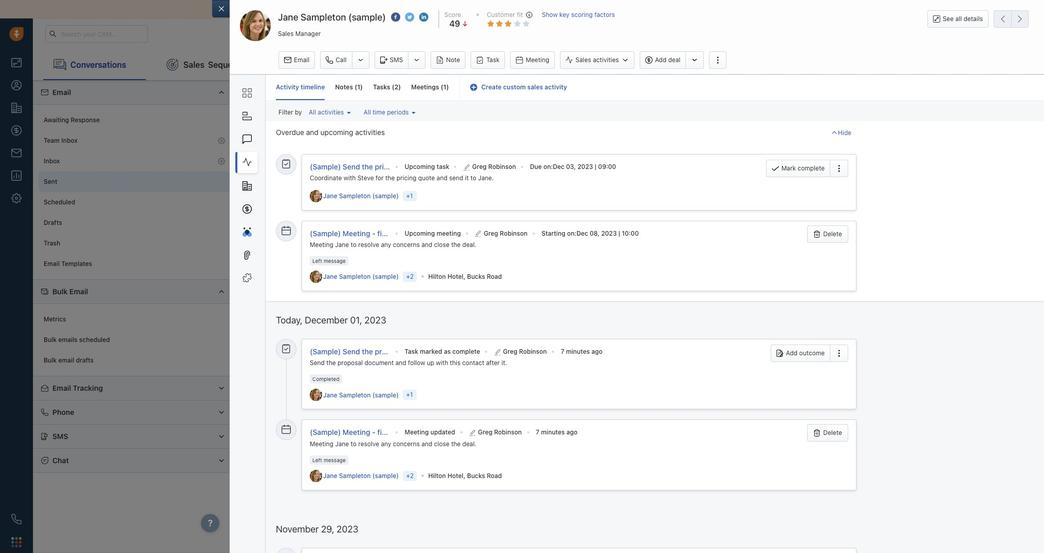 Task type: describe. For each thing, give the bounding box(es) containing it.
deal. for meeting updated
[[463, 440, 477, 448]]

2
[[395, 83, 399, 91]]

dec for dec 03, 2023 | 09:00
[[553, 163, 565, 171]]

email templates
[[44, 260, 92, 268]]

email down trash
[[44, 260, 60, 268]]

discussion
[[589, 113, 620, 121]]

greg robinson for upcoming task
[[473, 163, 516, 171]]

2023 right 08,
[[602, 230, 617, 237]]

call button
[[320, 51, 352, 69]]

outgoing image
[[299, 215, 304, 220]]

01,
[[350, 315, 362, 326]]

conversations link
[[43, 49, 146, 80]]

concerns for meeting updated
[[393, 440, 420, 448]]

meetings
[[411, 83, 439, 91]]

add deal button
[[640, 51, 686, 69]]

<janesampleton@gmail.com> inside to : jane sampleton (sample) <janesampleton@gmail.com> 4 days ago
[[387, 114, 475, 121]]

import all your sales data link
[[581, 5, 668, 13]]

hi
[[535, 153, 541, 161]]

bulk email
[[52, 287, 88, 296]]

0 vertical spatial in
[[902, 184, 907, 192]]

(sample) send the pricing quote
[[310, 163, 420, 171]]

have
[[617, 184, 630, 192]]

want to see how crm gold can help you meet your sales goals? button
[[535, 205, 722, 214]]

delete button for upcoming meeting
[[808, 226, 849, 243]]

point
[[863, 184, 878, 192]]

ago inside to : jane sampleton (sample) <janesampleton@gmail.com> 4 days ago
[[324, 123, 333, 129]]

+1 for 4th jane sampleton (sample) link from the bottom
[[406, 192, 413, 200]]

notes
[[335, 83, 353, 91]]

minutes for meeting jane to resolve any concerns and close the deal.
[[542, 429, 565, 437]]

sales manager
[[278, 30, 321, 37]]

send for proposal
[[343, 348, 360, 356]]

sampleton inside to : jane sampleton (sample) <janesampleton@gmail.com> 4 days ago
[[326, 114, 358, 121]]

bucks for meeting updated
[[467, 473, 486, 480]]

interest
[[611, 215, 634, 222]]

: inside to : jane sampleton (sample) <janesampleton@gmail.com> 4 days ago
[[306, 114, 308, 121]]

the inside the (sample) re: final discussion about the deal (2)
[[640, 113, 649, 121]]

4 jane sampleton (sample) link from the top
[[323, 472, 401, 481]]

resolve for meeting updated
[[359, 440, 380, 448]]

hotel
[[681, 122, 695, 130]]

an
[[770, 184, 777, 192]]

can
[[615, 206, 626, 214]]

( for meetings
[[441, 83, 444, 91]]

1 horizontal spatial gold
[[669, 215, 682, 222]]

greg robinson for upcoming meeting
[[484, 230, 528, 237]]

(sample) send the pricing quote link
[[310, 163, 420, 171]]

road for meeting updated
[[487, 473, 502, 480]]

response
[[71, 116, 100, 124]]

the down updated
[[452, 440, 461, 448]]

phone image
[[11, 515, 22, 525]]

know.
[[613, 122, 629, 130]]

0 horizontal spatial complete
[[453, 348, 480, 356]]

message for meeting
[[324, 458, 346, 464]]

coordinate
[[310, 174, 342, 182]]

create
[[482, 83, 502, 91]]

0 vertical spatial hilton
[[662, 122, 679, 130]]

looking
[[738, 122, 761, 130]]

) for tasks ( 2 )
[[399, 83, 401, 91]]

create custom sales activity
[[482, 83, 568, 91]]

this inside dialog
[[450, 359, 461, 367]]

your up 08,
[[597, 215, 610, 222]]

note button
[[431, 51, 466, 69]]

the down 01,
[[362, 348, 373, 356]]

on for dec 03, 2023 | 09:00
[[544, 163, 551, 171]]

show key scoring factors link
[[542, 10, 615, 29]]

to jane sampleton (sample) <janesampleton@gmail.com>
[[299, 175, 475, 183]]

the right would
[[651, 122, 660, 130]]

sales inside button
[[685, 206, 700, 214]]

tasks image
[[282, 159, 291, 169]]

jane, for that's
[[551, 122, 567, 130]]

upcoming
[[321, 128, 354, 137]]

email inside button
[[294, 56, 310, 64]]

know
[[722, 215, 737, 222]]

of right the point
[[880, 184, 885, 192]]

(2)
[[665, 113, 674, 120]]

2 horizontal spatial on
[[644, 184, 652, 192]]

jane.
[[478, 174, 494, 182]]

call
[[336, 56, 347, 64]]

mark
[[782, 165, 797, 172]]

sales sequences link
[[156, 49, 262, 80]]

1 vertical spatial crm
[[653, 215, 667, 222]]

document inside (sample) send the proposal document link
[[407, 348, 441, 356]]

want
[[535, 206, 550, 214]]

create custom sales activity link
[[470, 83, 568, 91]]

: down spector,
[[551, 163, 553, 171]]

delete for updated
[[824, 430, 843, 437]]

it
[[465, 174, 469, 182]]

due
[[530, 163, 542, 171]]

: down thanks
[[575, 230, 577, 237]]

look
[[694, 184, 707, 192]]

0 vertical spatial pricing
[[375, 163, 399, 171]]

send for pricing
[[343, 163, 360, 171]]

all activities
[[309, 109, 344, 116]]

showing 1 - 4 of 4
[[244, 236, 297, 243]]

tab list containing conversations
[[33, 49, 1045, 80]]

+2 for meeting
[[406, 472, 414, 480]]

jane sampleton (sample) for 3rd jane sampleton (sample) link from the bottom of the dialog containing jane sampleton (sample)
[[323, 273, 399, 281]]

inbox link
[[39, 151, 230, 172]]

0 vertical spatial 7
[[306, 184, 309, 190]]

hilton for meeting
[[429, 273, 446, 281]]

is
[[584, 153, 589, 161]]

meetings image
[[282, 226, 291, 235]]

overdue and upcoming activities
[[276, 128, 385, 137]]

road for upcoming meeting
[[487, 273, 502, 281]]

hilton for updated
[[429, 473, 446, 480]]

1 horizontal spatial help
[[861, 215, 873, 222]]

thrilled
[[587, 184, 607, 192]]

0 horizontal spatial forward
[[708, 184, 731, 192]]

to for to
[[299, 145, 306, 152]]

close image
[[1029, 7, 1035, 12]]

10
[[306, 215, 312, 221]]

1 vertical spatial document
[[365, 359, 394, 367]]

trash link
[[39, 233, 230, 254]]

1 horizontal spatial email
[[509, 5, 527, 13]]

0 vertical spatial any
[[851, 184, 861, 192]]

and right twitter circled icon
[[420, 5, 433, 13]]

the left the product
[[818, 215, 827, 222]]

0 vertical spatial this
[[908, 184, 919, 192]]

sales inside dialog
[[528, 83, 543, 91]]

and down meeting updated
[[422, 440, 433, 448]]

( for tasks
[[392, 83, 395, 91]]

task for task
[[487, 56, 500, 64]]

of down meetings icon
[[285, 236, 291, 243]]

the up 'completed'
[[327, 359, 336, 367]]

team inbox
[[44, 137, 78, 145]]

1 vertical spatial proposal
[[338, 359, 363, 367]]

jane sampleton (sample) for 4th jane sampleton (sample) link
[[323, 473, 399, 480]]

and left follow at the left bottom of the page
[[396, 359, 407, 367]]

your right expedite
[[902, 215, 915, 222]]

0 horizontal spatial 1
[[270, 236, 273, 243]]

hello jane, that's good to know. would the hilton hotel work for you? looking forward to the meeting. greg
[[535, 122, 847, 130]]

follow
[[408, 359, 425, 367]]

send the proposal document and follow up with this contact after it.
[[310, 359, 507, 367]]

key
[[560, 11, 570, 19]]

and down the upcoming meeting
[[422, 241, 433, 249]]

close for updated
[[434, 440, 450, 448]]

clicked
[[760, 206, 778, 212]]

task marked as complete
[[405, 348, 480, 356]]

connect
[[261, 5, 290, 13]]

1 vertical spatial in
[[635, 215, 640, 222]]

days for 10
[[313, 215, 325, 221]]

at
[[843, 184, 849, 192]]

robinson for task marked as complete
[[520, 348, 547, 356]]

09:00
[[599, 163, 617, 171]]

you inside button
[[642, 206, 652, 214]]

dec for dec 08, 2023 | 10:00
[[577, 230, 589, 237]]

expedite
[[875, 215, 900, 222]]

need
[[953, 184, 968, 192]]

november
[[276, 524, 319, 535]]

1 horizontal spatial regards,
[[950, 215, 975, 222]]

meeting button
[[511, 51, 555, 69]]

crm inside button
[[585, 206, 598, 214]]

7 minutes ago for send the proposal document and follow up with this contact after it.
[[561, 348, 603, 356]]

you down 'opened'
[[744, 215, 755, 222]]

left message for meeting updated
[[313, 458, 346, 464]]

you left need
[[941, 184, 951, 192]]

the down meeting
[[452, 241, 461, 249]]

add outcome button
[[771, 345, 830, 363]]

08,
[[590, 230, 600, 237]]

1 horizontal spatial 4
[[293, 236, 297, 243]]

factors
[[595, 11, 615, 19]]

0 vertical spatial regards,
[[676, 153, 702, 161]]

metrics link
[[39, 310, 230, 330]]

meeting inside button
[[526, 56, 550, 64]]

email up the "awaiting"
[[52, 88, 71, 97]]

outcome
[[800, 350, 825, 357]]

any for meeting updated
[[381, 440, 392, 448]]

starting on : dec 08, 2023 | 10:00
[[542, 230, 639, 237]]

mailbox
[[309, 5, 335, 13]]

1 jane sampleton (sample) <janesampleton@gmail.com> link from the top
[[310, 114, 475, 121]]

add outcome
[[787, 350, 825, 357]]

connect your mailbox link
[[261, 5, 337, 13]]

the right steve
[[386, 174, 395, 182]]

opened
[[730, 206, 749, 212]]

1 horizontal spatial activities
[[356, 128, 385, 137]]

the up steve
[[362, 163, 373, 171]]

1 vertical spatial pricing
[[397, 174, 417, 182]]

score
[[445, 11, 461, 19]]

upcoming for and
[[405, 230, 435, 237]]

way
[[467, 5, 480, 13]]

sales for sales sequences
[[184, 60, 205, 69]]

0 vertical spatial quote
[[400, 163, 420, 171]]

updated
[[431, 429, 455, 437]]

upcoming meeting
[[405, 230, 461, 237]]

december
[[305, 315, 348, 326]]

would
[[756, 215, 774, 222]]

to for to : jane sampleton (sample) <janesampleton@gmail.com> 4 days ago
[[299, 114, 306, 121]]

hello for hello jane, we're thrilled to have you on board and we look forward to delivering an awesome experience. at any point of time in this trial, if you need help with something, just h
[[535, 184, 550, 192]]

bulk for bulk email
[[52, 287, 68, 296]]

| for 09:00
[[595, 163, 597, 171]]

style image
[[299, 184, 304, 189]]

bulk for bulk emails scheduled
[[44, 336, 57, 344]]

today,
[[276, 315, 303, 326]]

for for coordinate with steve for the pricing quote and send it to jane.
[[376, 174, 384, 182]]

freshworks switcher image
[[11, 538, 22, 548]]

scheduled
[[44, 199, 75, 206]]

days inside to : jane sampleton (sample) <janesampleton@gmail.com> 4 days ago
[[311, 123, 322, 129]]

| for 10:00
[[619, 230, 621, 237]]

4 inside to : jane sampleton (sample) <janesampleton@gmail.com> 4 days ago
[[306, 123, 309, 129]]

all for all activities
[[309, 109, 316, 116]]

2 jane sampleton (sample) link from the top
[[323, 273, 401, 282]]

on for dec 08, 2023 | 10:00
[[568, 230, 575, 237]]

hotel, for meeting updated
[[448, 473, 466, 480]]

up
[[427, 359, 435, 367]]

hi spector, here is the contract with the details. regards, greg
[[535, 153, 718, 161]]

the left details.
[[642, 153, 651, 161]]

: left jay
[[306, 206, 308, 214]]

minutes for send the proposal document and follow up with this contact after it.
[[566, 348, 590, 356]]

bulk emails scheduled link
[[39, 330, 230, 351]]

with down task marked as complete
[[436, 359, 448, 367]]

you right have
[[632, 184, 643, 192]]

by
[[295, 109, 302, 116]]

of right demo on the right of the page
[[810, 215, 816, 222]]

see
[[943, 15, 954, 23]]

meetings ( 1 )
[[411, 83, 449, 91]]



Task type: locate. For each thing, give the bounding box(es) containing it.
2 +2 from the top
[[406, 472, 414, 480]]

0 horizontal spatial )
[[361, 83, 363, 91]]

all inside button
[[364, 109, 371, 116]]

quote down upcoming task
[[418, 174, 435, 182]]

document down (sample) send the proposal document link
[[365, 359, 394, 367]]

inbox inside "link"
[[61, 137, 78, 145]]

1 left message from the top
[[313, 258, 346, 264]]

1 vertical spatial task
[[405, 348, 419, 356]]

7 for send the proposal document and follow up with this contact after it.
[[561, 348, 565, 356]]

2 horizontal spatial )
[[447, 83, 449, 91]]

meeting updated
[[405, 429, 455, 437]]

1 vertical spatial quote
[[418, 174, 435, 182]]

1 ( from the left
[[355, 83, 357, 91]]

hello down due
[[535, 184, 550, 192]]

0 vertical spatial email
[[509, 5, 527, 13]]

deal.
[[463, 241, 477, 249], [463, 440, 477, 448]]

1 hotel, from the top
[[448, 273, 466, 281]]

1 vertical spatial if
[[739, 215, 742, 222]]

hilton down the upcoming meeting
[[429, 273, 446, 281]]

2 message from the top
[[324, 458, 346, 464]]

product
[[829, 215, 852, 222]]

upcoming for quote
[[405, 163, 435, 171]]

hello for hello jane, that's good to know. would the hilton hotel work for you? looking forward to the meeting. greg
[[535, 122, 550, 130]]

crm down meet
[[653, 215, 667, 222]]

details.
[[653, 153, 674, 161]]

1 horizontal spatial dec
[[577, 230, 589, 237]]

1 jane, from the top
[[551, 122, 567, 130]]

1 vertical spatial left
[[313, 458, 322, 464]]

meeting jane to resolve any concerns and close the deal. for meeting updated
[[310, 440, 477, 448]]

bulk for bulk email drafts
[[44, 357, 57, 365]]

activities for all activities
[[318, 109, 344, 116]]

0 vertical spatial forward
[[763, 122, 785, 130]]

custom
[[504, 83, 526, 91]]

dialog containing jane sampleton (sample)
[[212, 0, 1045, 554]]

delete for meeting
[[824, 230, 843, 238]]

awaiting response link
[[39, 110, 230, 131]]

) for meetings ( 1 )
[[447, 83, 449, 91]]

your left mailbox
[[292, 5, 307, 13]]

for inside dialog
[[376, 174, 384, 182]]

tab list
[[33, 49, 1045, 80]]

0 vertical spatial for
[[713, 122, 721, 130]]

hotel, for upcoming meeting
[[448, 273, 466, 281]]

1 resolve from the top
[[359, 241, 380, 249]]

concerns
[[393, 241, 420, 249], [393, 440, 420, 448]]

| left 09:00
[[595, 163, 597, 171]]

days right the 5
[[311, 153, 322, 160]]

1 vertical spatial sales
[[528, 83, 543, 91]]

Search your CRM... text field
[[45, 25, 148, 43]]

improve
[[346, 5, 373, 13]]

1 horizontal spatial proposal
[[375, 348, 405, 356]]

gold left plan.
[[669, 215, 682, 222]]

1 vertical spatial resolve
[[359, 440, 380, 448]]

2 vertical spatial 7
[[536, 429, 540, 437]]

1 vertical spatial 7 minutes ago
[[536, 429, 578, 437]]

meeting jane to resolve any concerns and close the deal. for upcoming meeting
[[310, 241, 477, 249]]

+1 for 3rd jane sampleton (sample) link
[[406, 392, 413, 399]]

activities for sales activities
[[593, 56, 619, 64]]

delete button for meeting updated
[[808, 425, 849, 442]]

1 horizontal spatial (
[[392, 83, 395, 91]]

tasks
[[373, 83, 391, 91]]

2 concerns from the top
[[393, 440, 420, 448]]

(sample) for (sample) re: final discussion about the deal (2)
[[535, 113, 561, 121]]

refresh button
[[272, 85, 313, 102]]

meetings image
[[282, 425, 291, 435]]

1 horizontal spatial 1
[[357, 83, 361, 91]]

add for add outcome
[[787, 350, 798, 357]]

1 vertical spatial forward
[[708, 184, 731, 192]]

send down 01,
[[343, 348, 360, 356]]

periods
[[387, 109, 409, 116]]

1 horizontal spatial time
[[887, 184, 900, 192]]

to up style icon
[[299, 175, 306, 183]]

complete right mark
[[798, 165, 825, 172]]

sales for sales activities
[[576, 56, 592, 64]]

2 hello from the top
[[535, 184, 550, 192]]

task up send the proposal document and follow up with this contact after it.
[[405, 348, 419, 356]]

2023 right 29,
[[337, 524, 359, 535]]

bulk inside "link"
[[44, 336, 57, 344]]

2 jane sampleton (sample) <janesampleton@gmail.com> link from the top
[[310, 175, 475, 183]]

1 for notes ( 1 )
[[357, 83, 361, 91]]

hilton hotel, bucks road for upcoming meeting
[[429, 273, 502, 281]]

0 vertical spatial jane,
[[551, 122, 567, 130]]

days down coordinate
[[310, 184, 322, 190]]

1 vertical spatial jane,
[[551, 184, 567, 192]]

(sample) inside the (sample) re: final discussion about the deal (2)
[[535, 113, 561, 121]]

activity
[[545, 83, 568, 91]]

bulk up metrics
[[52, 287, 68, 296]]

marked
[[420, 348, 443, 356]]

0 horizontal spatial inbox
[[44, 158, 60, 165]]

2 horizontal spatial for
[[713, 122, 721, 130]]

close down meeting
[[434, 241, 450, 249]]

( right notes
[[355, 83, 357, 91]]

0 horizontal spatial (
[[355, 83, 357, 91]]

tasks image
[[282, 345, 291, 354]]

) for notes ( 1 )
[[361, 83, 363, 91]]

2 <janesampleton@gmail.com> from the top
[[387, 175, 475, 183]]

1 +2 from the top
[[406, 273, 414, 281]]

days for 7
[[310, 184, 322, 190]]

the down want to see how crm gold can help you meet your sales goals? button at the top right
[[642, 215, 652, 222]]

2 vertical spatial help
[[861, 215, 873, 222]]

1 horizontal spatial this
[[908, 184, 919, 192]]

quote up coordinate with steve for the pricing quote and send it to jane.
[[400, 163, 420, 171]]

1 right notes
[[357, 83, 361, 91]]

greg robinson for meeting updated
[[478, 429, 522, 437]]

team inbox link
[[39, 131, 230, 151]]

and right the overdue
[[306, 128, 319, 137]]

(sample) up coordinate
[[310, 163, 341, 171]]

sales inside tab list
[[184, 60, 205, 69]]

gold
[[600, 206, 614, 214], [669, 215, 682, 222]]

left for upcoming meeting
[[313, 258, 322, 264]]

plan.
[[684, 215, 698, 222]]

2 delete from the top
[[824, 430, 843, 437]]

29,
[[321, 524, 334, 535]]

0 vertical spatial |
[[595, 163, 597, 171]]

2 delete button from the top
[[808, 425, 849, 442]]

dialog
[[212, 0, 1045, 554]]

jane, down re:
[[551, 122, 567, 130]]

jane sampleton (sample) <janesampleton@gmail.com> link down 2 at the left of the page
[[310, 114, 475, 121]]

1 vertical spatial road
[[487, 473, 502, 480]]

all left periods
[[364, 109, 371, 116]]

message
[[324, 258, 346, 264], [324, 458, 346, 464]]

outgoing image
[[299, 153, 304, 159]]

2 horizontal spatial sales
[[685, 206, 700, 214]]

)
[[361, 83, 363, 91], [399, 83, 401, 91], [447, 83, 449, 91]]

add inside add outcome button
[[787, 350, 798, 357]]

jane, for we're
[[551, 184, 567, 192]]

2 jane, from the top
[[551, 184, 567, 192]]

to
[[299, 114, 306, 121], [299, 145, 306, 152], [299, 175, 306, 183], [299, 206, 306, 214]]

of
[[500, 5, 507, 13], [880, 184, 885, 192], [810, 215, 816, 222], [285, 236, 291, 243]]

overdue
[[276, 128, 304, 137]]

1 road from the top
[[487, 273, 502, 281]]

1 vertical spatial all
[[956, 15, 963, 23]]

0 horizontal spatial if
[[739, 215, 742, 222]]

0 vertical spatial all
[[605, 5, 613, 13]]

1 horizontal spatial inbox
[[61, 137, 78, 145]]

(sample) inside to : jane sampleton (sample) <janesampleton@gmail.com> 4 days ago
[[359, 114, 386, 121]]

) right meetings
[[447, 83, 449, 91]]

to right filter in the left of the page
[[299, 114, 306, 121]]

bucks for upcoming meeting
[[467, 273, 486, 281]]

bulk email drafts link
[[39, 351, 230, 371]]

to : jay patel (sample) <jaypatelsample@gmail.com>
[[299, 206, 456, 214]]

0 vertical spatial +2
[[406, 273, 414, 281]]

jane inside to : jane sampleton (sample) <janesampleton@gmail.com> 4 days ago
[[310, 114, 324, 121]]

7 minutes ago for meeting jane to resolve any concerns and close the deal.
[[536, 429, 578, 437]]

complete up contact
[[453, 348, 480, 356]]

5
[[306, 153, 309, 160]]

customer
[[487, 11, 516, 19]]

if
[[935, 184, 939, 192], [739, 215, 742, 222]]

1 vertical spatial +1
[[406, 392, 413, 399]]

7 for meeting jane to resolve any concerns and close the deal.
[[536, 429, 540, 437]]

dec down spector,
[[553, 163, 565, 171]]

email down templates
[[69, 287, 88, 296]]

forward right look
[[708, 184, 731, 192]]

1 concerns from the top
[[393, 241, 420, 249]]

4
[[306, 123, 309, 129], [279, 236, 283, 243], [293, 236, 297, 243]]

0 vertical spatial hotel,
[[448, 273, 466, 281]]

1 close from the top
[[434, 241, 450, 249]]

greg robinson for task marked as complete
[[503, 348, 547, 356]]

you left meet
[[642, 206, 652, 214]]

1 vertical spatial dec
[[577, 230, 589, 237]]

with right contract
[[628, 153, 640, 161]]

1 horizontal spatial on
[[568, 230, 575, 237]]

0 vertical spatial close
[[434, 241, 450, 249]]

email down the sales manager
[[294, 56, 310, 64]]

to inside button
[[551, 206, 557, 214]]

jane
[[278, 12, 299, 23], [310, 114, 324, 121], [310, 175, 324, 183], [323, 192, 338, 200], [335, 241, 349, 249], [323, 273, 338, 281], [323, 392, 338, 399], [335, 440, 349, 448], [323, 473, 338, 480]]

2023 right 01,
[[365, 315, 387, 326]]

help inside "want to see how crm gold can help you meet your sales goals?" link
[[628, 206, 640, 214]]

proposal up send the proposal document and follow up with this contact after it.
[[375, 348, 405, 356]]

bucks
[[467, 273, 486, 281], [467, 473, 486, 480]]

hello for hello jay, thanks for your interest in the crm gold plan. let me know if you would like a demo of the product to help expedite your evaluation. regards, greg
[[535, 215, 550, 222]]

1 vertical spatial inbox
[[44, 158, 60, 165]]

timeline
[[301, 83, 325, 91]]

awaiting
[[44, 116, 69, 124]]

on down thanks
[[568, 230, 575, 237]]

2 +1 from the top
[[406, 392, 413, 399]]

november 29, 2023
[[276, 524, 359, 535]]

1 hilton hotel, bucks road from the top
[[429, 273, 502, 281]]

left message for upcoming meeting
[[313, 258, 346, 264]]

manager
[[296, 30, 321, 37]]

days down the all activities
[[311, 123, 322, 129]]

0 vertical spatial deal
[[669, 56, 681, 64]]

0 vertical spatial add
[[655, 56, 667, 64]]

send
[[449, 174, 464, 182]]

: right the by
[[306, 114, 308, 121]]

for
[[713, 122, 721, 130], [376, 174, 384, 182], [587, 215, 595, 222]]

4 to from the top
[[299, 206, 306, 214]]

we're
[[569, 184, 585, 192]]

0 vertical spatial proposal
[[375, 348, 405, 356]]

2 close from the top
[[434, 440, 450, 448]]

0 vertical spatial help
[[969, 184, 982, 192]]

note
[[447, 56, 460, 64]]

help
[[969, 184, 982, 192], [628, 206, 640, 214], [861, 215, 873, 222]]

drafts
[[44, 219, 62, 227]]

show
[[542, 11, 558, 19]]

to up outgoing image
[[299, 145, 306, 152]]

send inside (sample) send the proposal document link
[[343, 348, 360, 356]]

for for hello jay, thanks for your interest in the crm gold plan. let me know if you would like a demo of the product to help expedite your evaluation. regards, greg
[[587, 215, 595, 222]]

1 horizontal spatial all
[[364, 109, 371, 116]]

your right import
[[615, 5, 630, 13]]

your inside button
[[670, 206, 683, 214]]

1 vertical spatial +2
[[406, 472, 414, 480]]

message for upcoming
[[324, 258, 346, 264]]

2 horizontal spatial activities
[[593, 56, 619, 64]]

1 horizontal spatial for
[[587, 215, 595, 222]]

1 deal. from the top
[[463, 241, 477, 249]]

this down as
[[450, 359, 461, 367]]

hotel, down meeting
[[448, 273, 466, 281]]

:
[[306, 114, 308, 121], [551, 163, 553, 171], [306, 206, 308, 214], [575, 230, 577, 237]]

meeting.
[[805, 122, 831, 130]]

3 to from the top
[[299, 175, 306, 183]]

h
[[1044, 184, 1045, 192]]

good
[[588, 122, 603, 130]]

the right is on the right of page
[[591, 153, 600, 161]]

0 horizontal spatial all
[[309, 109, 316, 116]]

all right import
[[605, 5, 613, 13]]

1 vertical spatial <janesampleton@gmail.com>
[[387, 175, 475, 183]]

0 vertical spatial upcoming
[[405, 163, 435, 171]]

hilton hotel, bucks road for meeting updated
[[429, 473, 502, 480]]

send
[[343, 163, 360, 171], [343, 348, 360, 356], [310, 359, 325, 367]]

time left periods
[[373, 109, 386, 116]]

re:
[[563, 113, 572, 121]]

something,
[[997, 184, 1030, 192]]

2 deal. from the top
[[463, 440, 477, 448]]

2023 down is on the right of page
[[578, 163, 594, 171]]

1 jane sampleton (sample) link from the top
[[323, 192, 401, 201]]

0 vertical spatial (sample)
[[535, 113, 561, 121]]

any for upcoming meeting
[[381, 241, 392, 249]]

1 vertical spatial deal
[[651, 113, 663, 121]]

help right need
[[969, 184, 982, 192]]

resolve for upcoming meeting
[[359, 241, 380, 249]]

of right sync
[[500, 5, 507, 13]]

<jaypatelsample@gmail.com>
[[366, 206, 456, 214]]

all
[[605, 5, 613, 13], [956, 15, 963, 23]]

bulk down bulk emails scheduled
[[44, 357, 57, 365]]

2 vertical spatial activities
[[356, 128, 385, 137]]

the left meeting.
[[794, 122, 804, 130]]

robinson for upcoming meeting
[[500, 230, 528, 237]]

0 horizontal spatial |
[[595, 163, 597, 171]]

to up outgoing icon
[[299, 206, 306, 214]]

due on : dec 03, 2023 | 09:00
[[530, 163, 617, 171]]

facebook circled image
[[391, 12, 401, 23]]

jane sampleton (sample) for 3rd jane sampleton (sample) link
[[323, 392, 399, 399]]

2 hotel, from the top
[[448, 473, 466, 480]]

1 delete from the top
[[824, 230, 843, 238]]

me
[[711, 215, 720, 222]]

(sample) for (sample) send the pricing quote
[[310, 163, 341, 171]]

concerns for upcoming meeting
[[393, 241, 420, 249]]

1 <janesampleton@gmail.com> from the top
[[387, 114, 475, 121]]

3 hello from the top
[[535, 215, 550, 222]]

1 horizontal spatial crm
[[653, 215, 667, 222]]

0 horizontal spatial 4
[[279, 236, 283, 243]]

2 horizontal spatial 1
[[444, 83, 447, 91]]

0 vertical spatial delete
[[824, 230, 843, 238]]

1 horizontal spatial 7
[[536, 429, 540, 437]]

meeting jane to resolve any concerns and close the deal. down meeting updated
[[310, 440, 477, 448]]

and down task
[[437, 174, 448, 182]]

0 vertical spatial if
[[935, 184, 939, 192]]

1 vertical spatial gold
[[669, 215, 682, 222]]

days for 5
[[311, 153, 322, 160]]

connect your mailbox to improve deliverability and enable 2-way sync of email conversations. import all your sales data
[[261, 5, 666, 13]]

sales left data
[[632, 5, 649, 13]]

pricing
[[375, 163, 399, 171], [397, 174, 417, 182]]

trial,
[[921, 184, 934, 192]]

sales activities button
[[561, 51, 640, 69], [561, 51, 635, 69]]

you
[[632, 184, 643, 192], [941, 184, 951, 192], [642, 206, 652, 214], [744, 215, 755, 222]]

your right meet
[[670, 206, 683, 214]]

1 left from the top
[[313, 258, 322, 264]]

emails
[[58, 336, 78, 344]]

2 left message from the top
[[313, 458, 346, 464]]

with left something,
[[984, 184, 996, 192]]

(sample) for (sample) send the proposal document
[[310, 348, 341, 356]]

( for notes
[[355, 83, 357, 91]]

all for all time periods
[[364, 109, 371, 116]]

0 vertical spatial left
[[313, 258, 322, 264]]

1 delete button from the top
[[808, 226, 849, 243]]

1 +1 from the top
[[406, 192, 413, 200]]

1 vertical spatial email
[[58, 357, 74, 365]]

2 ( from the left
[[392, 83, 395, 91]]

0 horizontal spatial dec
[[553, 163, 565, 171]]

gold inside button
[[600, 206, 614, 214]]

3 jane sampleton (sample) link from the top
[[323, 391, 401, 400]]

hide
[[839, 129, 852, 137]]

sales
[[632, 5, 649, 13], [528, 83, 543, 91], [685, 206, 700, 214]]

1 upcoming from the top
[[405, 163, 435, 171]]

sales down show key scoring factors link
[[576, 56, 592, 64]]

bulk email drafts
[[44, 357, 94, 365]]

2 ) from the left
[[399, 83, 401, 91]]

email left drafts
[[58, 357, 74, 365]]

all inside button
[[956, 15, 963, 23]]

0 vertical spatial dec
[[553, 163, 565, 171]]

sales left sequences
[[184, 60, 205, 69]]

task inside button
[[487, 56, 500, 64]]

2 all from the left
[[364, 109, 371, 116]]

the up would
[[640, 113, 649, 121]]

scheduled link
[[39, 192, 230, 213]]

2 vertical spatial send
[[310, 359, 325, 367]]

phone element
[[6, 510, 27, 530]]

and left we
[[672, 184, 683, 192]]

to for to jane sampleton (sample) <janesampleton@gmail.com>
[[299, 175, 306, 183]]

awaiting response
[[44, 116, 100, 124]]

linkedin circled image
[[419, 12, 429, 23]]

add inside add deal button
[[655, 56, 667, 64]]

left for meeting updated
[[313, 458, 322, 464]]

) right tasks
[[399, 83, 401, 91]]

deal inside button
[[669, 56, 681, 64]]

showing
[[244, 236, 268, 243]]

concerns down meeting updated
[[393, 440, 420, 448]]

2 hilton hotel, bucks road from the top
[[429, 473, 502, 480]]

deal. for upcoming meeting
[[463, 241, 477, 249]]

gold left can
[[600, 206, 614, 214]]

patel
[[322, 206, 337, 214]]

0 vertical spatial complete
[[798, 165, 825, 172]]

pricing down upcoming task
[[397, 174, 417, 182]]

2 horizontal spatial (
[[441, 83, 444, 91]]

bulk
[[52, 287, 68, 296], [44, 336, 57, 344], [44, 357, 57, 365]]

sales left activity on the right top
[[528, 83, 543, 91]]

1 vertical spatial hilton
[[429, 273, 446, 281]]

goals?
[[702, 206, 721, 214]]

0 horizontal spatial sales
[[184, 60, 205, 69]]

activities down factors
[[593, 56, 619, 64]]

days down jay
[[313, 215, 325, 221]]

regards,
[[676, 153, 702, 161], [950, 215, 975, 222]]

deal inside the (sample) re: final discussion about the deal (2)
[[651, 113, 663, 121]]

send up steve
[[343, 163, 360, 171]]

0 vertical spatial sales
[[632, 5, 649, 13]]

email inside bulk email drafts link
[[58, 357, 74, 365]]

task for task marked as complete
[[405, 348, 419, 356]]

on right due
[[544, 163, 551, 171]]

2 left from the top
[[313, 458, 322, 464]]

regards, right evaluation.
[[950, 215, 975, 222]]

0 vertical spatial deal.
[[463, 241, 477, 249]]

1 all from the left
[[309, 109, 316, 116]]

the
[[640, 113, 649, 121], [651, 122, 660, 130], [794, 122, 804, 130], [591, 153, 600, 161], [642, 153, 651, 161], [362, 163, 373, 171], [386, 174, 395, 182], [642, 215, 652, 222], [818, 215, 827, 222], [452, 241, 461, 249], [362, 348, 373, 356], [327, 359, 336, 367], [452, 440, 461, 448]]

5 days ago
[[306, 153, 333, 160]]

to for to : jay patel (sample) <jaypatelsample@gmail.com>
[[299, 206, 306, 214]]

complete inside button
[[798, 165, 825, 172]]

0 horizontal spatial gold
[[600, 206, 614, 214]]

0 vertical spatial on
[[544, 163, 551, 171]]

dec left 08,
[[577, 230, 589, 237]]

twitter circled image
[[405, 12, 415, 23]]

how
[[571, 206, 583, 214]]

1 vertical spatial 7
[[561, 348, 565, 356]]

hilton hotel, bucks road
[[429, 273, 502, 281], [429, 473, 502, 480]]

2 road from the top
[[487, 473, 502, 480]]

with left steve
[[344, 174, 356, 182]]

add for add deal
[[655, 56, 667, 64]]

all right see
[[956, 15, 963, 23]]

0 horizontal spatial minutes
[[542, 429, 565, 437]]

2 vertical spatial on
[[568, 230, 575, 237]]

close for meeting
[[434, 241, 450, 249]]

regards, right details.
[[676, 153, 702, 161]]

0 vertical spatial hilton hotel, bucks road
[[429, 273, 502, 281]]

1 vertical spatial bucks
[[467, 473, 486, 480]]

jay,
[[551, 215, 563, 222]]

1 vertical spatial complete
[[453, 348, 480, 356]]

1 vertical spatial on
[[644, 184, 652, 192]]

email button
[[279, 51, 315, 69]]

sales activities
[[576, 56, 619, 64]]

send inside (sample) send the pricing quote link
[[343, 163, 360, 171]]

starting
[[542, 230, 566, 237]]

activities
[[593, 56, 619, 64], [318, 109, 344, 116], [356, 128, 385, 137]]

document up follow at the left bottom of the page
[[407, 348, 441, 356]]

0 vertical spatial resolve
[[359, 241, 380, 249]]

+2
[[406, 273, 414, 281], [406, 472, 414, 480]]

jane sampleton (sample) for 4th jane sampleton (sample) link from the bottom
[[323, 192, 399, 200]]

inbox right 'team'
[[61, 137, 78, 145]]

7 minutes ago
[[561, 348, 603, 356], [536, 429, 578, 437]]

1 for meetings ( 1 )
[[444, 83, 447, 91]]

to inside to : jane sampleton (sample) <janesampleton@gmail.com> 4 days ago
[[299, 114, 306, 121]]

1 hello from the top
[[535, 122, 550, 130]]

2 meeting jane to resolve any concerns and close the deal. from the top
[[310, 440, 477, 448]]

conversations
[[70, 60, 126, 69]]

concerns down the upcoming meeting
[[393, 241, 420, 249]]

1 vertical spatial add
[[787, 350, 798, 357]]

1 horizontal spatial forward
[[763, 122, 785, 130]]

0 horizontal spatial proposal
[[338, 359, 363, 367]]

1 vertical spatial activities
[[318, 109, 344, 116]]

email templates link
[[39, 254, 230, 275]]

1 to from the top
[[299, 114, 306, 121]]

2 resolve from the top
[[359, 440, 380, 448]]

for up starting on : dec 08, 2023 | 10:00
[[587, 215, 595, 222]]

2 to from the top
[[299, 145, 306, 152]]

0 vertical spatial 7 minutes ago
[[561, 348, 603, 356]]

help right can
[[628, 206, 640, 214]]

1 message from the top
[[324, 258, 346, 264]]

3 ( from the left
[[441, 83, 444, 91]]

3 ) from the left
[[447, 83, 449, 91]]

close down updated
[[434, 440, 450, 448]]

1 bucks from the top
[[467, 273, 486, 281]]

1 vertical spatial bulk
[[44, 336, 57, 344]]

1 vertical spatial jane sampleton (sample) <janesampleton@gmail.com> link
[[310, 175, 475, 183]]

2 bucks from the top
[[467, 473, 486, 480]]

for right steve
[[376, 174, 384, 182]]

robinson for meeting updated
[[495, 429, 522, 437]]

robinson for upcoming task
[[489, 163, 516, 171]]

2 upcoming from the top
[[405, 230, 435, 237]]

time inside button
[[373, 109, 386, 116]]

all time periods button
[[361, 106, 419, 119]]

sales for sales manager
[[278, 30, 294, 37]]

1 vertical spatial message
[[324, 458, 346, 464]]

0 horizontal spatial time
[[373, 109, 386, 116]]

1 vertical spatial delete
[[824, 430, 843, 437]]

1 ) from the left
[[361, 83, 363, 91]]

any
[[851, 184, 861, 192], [381, 241, 392, 249], [381, 440, 392, 448]]

1 meeting jane to resolve any concerns and close the deal. from the top
[[310, 241, 477, 249]]

hotel, down updated
[[448, 473, 466, 480]]

1 horizontal spatial sales
[[632, 5, 649, 13]]

+2 for upcoming
[[406, 273, 414, 281]]

send up 'completed'
[[310, 359, 325, 367]]

sales up plan.
[[685, 206, 700, 214]]

1 right meetings
[[444, 83, 447, 91]]

hilton down (2)
[[662, 122, 679, 130]]

add left the outcome
[[787, 350, 798, 357]]

0 vertical spatial minutes
[[566, 348, 590, 356]]



Task type: vqa. For each thing, say whether or not it's contained in the screenshot.
4 days ago outgoing icon 4 days ago
no



